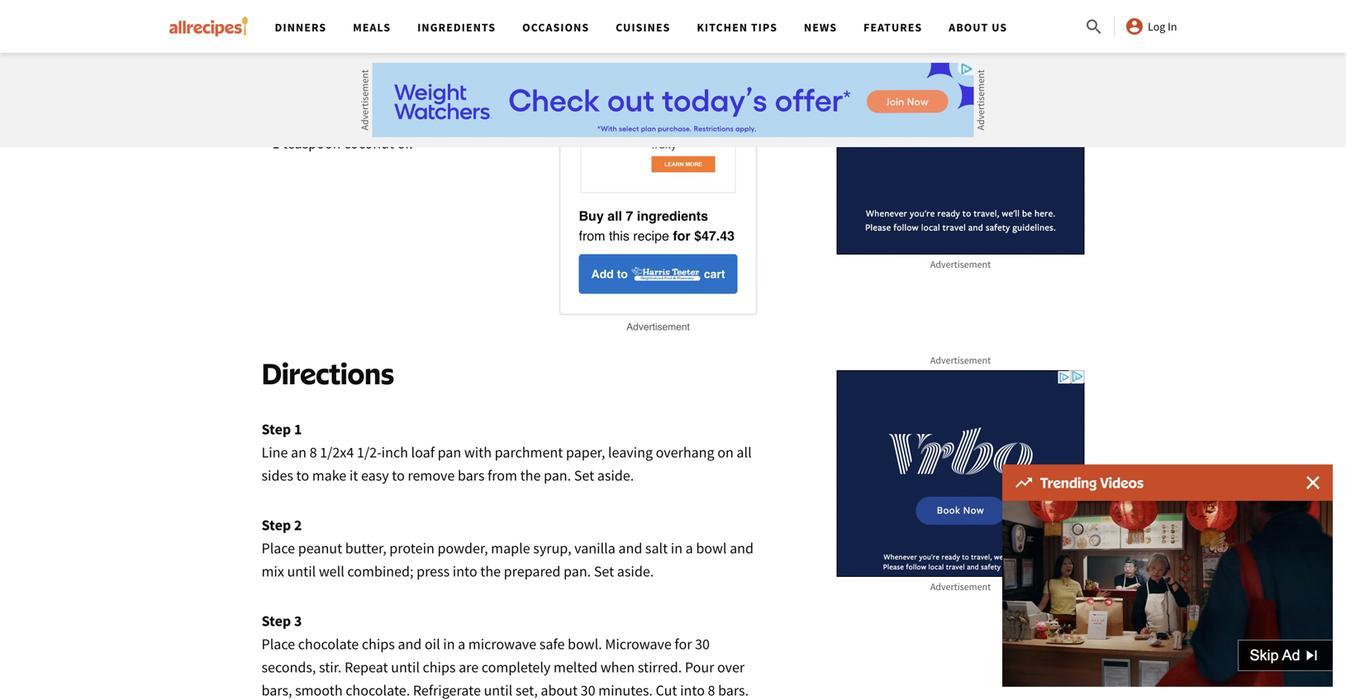 Task type: describe. For each thing, give the bounding box(es) containing it.
chocolate for semisweet
[[391, 97, 451, 116]]

semisweet chocolate chips
[[321, 97, 487, 116]]

in
[[1168, 19, 1177, 34]]

add
[[591, 267, 614, 281]]

bars.
[[718, 681, 749, 700]]

aside. inside "line an 8 1/2x4 1/2-inch loaf pan with parchment paper, leaving overhang on all sides to make it easy to remove bars from the pan. set aside."
[[597, 466, 634, 485]]

cold
[[652, 88, 676, 101]]

$47.43
[[694, 228, 735, 243]]

0 vertical spatial vanilla
[[344, 25, 385, 43]]

safe
[[540, 635, 565, 653]]

set,
[[516, 681, 538, 700]]

directions
[[262, 355, 394, 391]]

tips
[[751, 20, 778, 35]]

1 for 1 teaspoon coconut oil
[[272, 134, 280, 152]]

from inside "line an 8 1/2x4 1/2-inch loaf pan with parchment paper, leaving overhang on all sides to make it easy to remove bars from the pan. set aside."
[[488, 466, 517, 485]]

2 vertical spatial chips
[[423, 658, 456, 676]]

log
[[1148, 19, 1166, 34]]

0 horizontal spatial to
[[296, 466, 309, 485]]

into inside place peanut butter, protein powder, maple syrup, vanilla and salt in a bowl and mix until well combined; press into the prepared pan. set aside.
[[453, 562, 477, 581]]

and right syrup,
[[619, 539, 643, 557]]

place peanut butter, protein powder, maple syrup, vanilla and salt in a bowl and mix until well combined; press into the prepared pan. set aside.
[[262, 539, 754, 581]]

chocolate.
[[346, 681, 410, 700]]

trending videos
[[1041, 474, 1144, 491]]

8 inside "line an 8 1/2x4 1/2-inch loaf pan with parchment paper, leaving overhang on all sides to make it easy to remove bars from the pan. set aside."
[[310, 443, 317, 462]]

cuisines
[[616, 20, 671, 35]]

dinners link
[[275, 20, 327, 35]]

1 for 1 teaspoon vanilla extract
[[272, 25, 280, 43]]

pressed,
[[652, 104, 696, 118]]

smooth
[[295, 681, 343, 700]]

1 teaspoon coconut oil
[[272, 134, 413, 152]]

over
[[717, 658, 745, 676]]

refrigerate
[[413, 681, 481, 700]]

for inside buy all 7 ingredients from this recipe for $47.43
[[673, 228, 691, 243]]

trending
[[1041, 474, 1097, 491]]

about us
[[949, 20, 1008, 35]]

all inside "line an 8 1/2x4 1/2-inch loaf pan with parchment paper, leaving overhang on all sides to make it easy to remove bars from the pan. set aside."
[[737, 443, 752, 462]]

in inside place chocolate chips and oil in a microwave safe bowl. microwave for 30 seconds, stir. repeat until chips are completely melted when stirred. pour over bars, smooth chocolate. refrigerate until set, about 30 minutes. cut into 8 bars.
[[443, 635, 455, 653]]

oil inside place chocolate chips and oil in a microwave safe bowl. microwave for 30 seconds, stir. repeat until chips are completely melted when stirred. pour over bars, smooth chocolate. refrigerate until set, about 30 minutes. cut into 8 bars.
[[425, 635, 440, 653]]

cut
[[656, 681, 677, 700]]

repeat
[[345, 658, 388, 676]]

stirred.
[[638, 658, 682, 676]]

bars
[[458, 466, 485, 485]]

1/2x4
[[320, 443, 354, 462]]

about
[[949, 20, 989, 35]]

paper,
[[566, 443, 605, 462]]

a inside place peanut butter, protein powder, maple syrup, vanilla and salt in a bowl and mix until well combined; press into the prepared pan. set aside.
[[686, 539, 693, 557]]

kitchen tips
[[697, 20, 778, 35]]

set inside "line an 8 1/2x4 1/2-inch loaf pan with parchment paper, leaving overhang on all sides to make it easy to remove bars from the pan. set aside."
[[574, 466, 594, 485]]

occasions
[[522, 20, 589, 35]]

7
[[626, 208, 633, 224]]

close image
[[1307, 476, 1320, 489]]

log in
[[1148, 19, 1177, 34]]

place for place chocolate chips and oil in a microwave safe bowl. microwave for 30 seconds, stir. repeat until chips are completely melted when stirred. pour over bars, smooth chocolate. refrigerate until set, about 30 minutes. cut into 8 bars.
[[262, 635, 295, 653]]

news
[[804, 20, 837, 35]]

kitchen tips link
[[697, 20, 778, 35]]

ingredients link
[[417, 20, 496, 35]]

advertisement
[[627, 321, 690, 333]]

and inside kroger® extra virgin olive oil cold pressed, rich and fruity
[[674, 121, 693, 134]]

mix
[[262, 562, 284, 581]]

syrup,
[[533, 539, 572, 557]]

cuisines link
[[616, 20, 671, 35]]

for inside place chocolate chips and oil in a microwave safe bowl. microwave for 30 seconds, stir. repeat until chips are completely melted when stirred. pour over bars, smooth chocolate. refrigerate until set, about 30 minutes. cut into 8 bars.
[[675, 635, 692, 653]]

chips for semisweet
[[454, 97, 487, 116]]

1 horizontal spatial 30
[[695, 635, 710, 653]]

a inside place chocolate chips and oil in a microwave safe bowl. microwave for 30 seconds, stir. repeat until chips are completely melted when stirred. pour over bars, smooth chocolate. refrigerate until set, about 30 minutes. cut into 8 bars.
[[458, 635, 466, 653]]

8 inside place chocolate chips and oil in a microwave safe bowl. microwave for 30 seconds, stir. repeat until chips are completely melted when stirred. pour over bars, smooth chocolate. refrigerate until set, about 30 minutes. cut into 8 bars.
[[708, 681, 715, 700]]

seconds,
[[262, 658, 316, 676]]

about us link
[[949, 20, 1008, 35]]

ingredients
[[637, 208, 708, 224]]

0 vertical spatial salt
[[357, 61, 379, 80]]

fruity
[[652, 138, 677, 151]]

butter,
[[345, 539, 387, 557]]

pan. inside "line an 8 1/2x4 1/2-inch loaf pan with parchment paper, leaving overhang on all sides to make it easy to remove bars from the pan. set aside."
[[544, 466, 571, 485]]

cart
[[704, 267, 725, 281]]

kroger® extra virgin olive oil cold pressed, rich and fruity
[[652, 22, 699, 151]]

line
[[262, 443, 288, 462]]

rich
[[652, 121, 671, 134]]

olive
[[652, 71, 680, 85]]

it
[[349, 466, 358, 485]]

search image
[[1085, 17, 1104, 37]]

an
[[291, 443, 307, 462]]

extract
[[388, 25, 431, 43]]

teaspoon for vanilla extract
[[283, 25, 341, 43]]

account image
[[1125, 17, 1145, 36]]

dinners
[[275, 20, 327, 35]]

maple
[[491, 539, 530, 557]]

virgin
[[652, 55, 684, 68]]

loaf
[[411, 443, 435, 462]]

log in link
[[1125, 17, 1177, 36]]

stir.
[[319, 658, 342, 676]]

2 horizontal spatial to
[[617, 267, 628, 281]]

vanilla inside place peanut butter, protein powder, maple syrup, vanilla and salt in a bowl and mix until well combined; press into the prepared pan. set aside.
[[575, 539, 616, 557]]

when
[[601, 658, 635, 676]]

0 horizontal spatial oil
[[397, 134, 413, 152]]

buy
[[579, 208, 604, 224]]



Task type: vqa. For each thing, say whether or not it's contained in the screenshot.
1 cup diced cooked turkey
no



Task type: locate. For each thing, give the bounding box(es) containing it.
aside. up microwave
[[617, 562, 654, 581]]

remove
[[408, 466, 455, 485]]

1/2-
[[357, 443, 382, 462]]

1 vertical spatial the
[[480, 562, 501, 581]]

1 horizontal spatial 8
[[708, 681, 715, 700]]

30 up pour
[[695, 635, 710, 653]]

meals link
[[353, 20, 391, 35]]

teaspoon
[[283, 25, 341, 43], [283, 134, 341, 152]]

1 vertical spatial in
[[443, 635, 455, 653]]

this
[[609, 228, 630, 243]]

and up chocolate.
[[398, 635, 422, 653]]

place inside place peanut butter, protein powder, maple syrup, vanilla and salt in a bowl and mix until well combined; press into the prepared pan. set aside.
[[262, 539, 295, 557]]

1 horizontal spatial vanilla
[[575, 539, 616, 557]]

1 vertical spatial aside.
[[617, 562, 654, 581]]

until left set,
[[484, 681, 513, 700]]

aside. inside place peanut butter, protein powder, maple syrup, vanilla and salt in a bowl and mix until well combined; press into the prepared pan. set aside.
[[617, 562, 654, 581]]

the inside "line an 8 1/2x4 1/2-inch loaf pan with parchment paper, leaving overhang on all sides to make it easy to remove bars from the pan. set aside."
[[520, 466, 541, 485]]

to right add
[[617, 267, 628, 281]]

into inside place chocolate chips and oil in a microwave safe bowl. microwave for 30 seconds, stir. repeat until chips are completely melted when stirred. pour over bars, smooth chocolate. refrigerate until set, about 30 minutes. cut into 8 bars.
[[680, 681, 705, 700]]

0 vertical spatial a
[[686, 539, 693, 557]]

in
[[671, 539, 683, 557], [443, 635, 455, 653]]

in inside place peanut butter, protein powder, maple syrup, vanilla and salt in a bowl and mix until well combined; press into the prepared pan. set aside.
[[671, 539, 683, 557]]

chocolate up stir.
[[298, 635, 359, 653]]

kitchen
[[697, 20, 748, 35]]

1 horizontal spatial into
[[680, 681, 705, 700]]

2 horizontal spatial until
[[484, 681, 513, 700]]

bars,
[[262, 681, 292, 700]]

the inside place peanut butter, protein powder, maple syrup, vanilla and salt in a bowl and mix until well combined; press into the prepared pan. set aside.
[[480, 562, 501, 581]]

pan. inside place peanut butter, protein powder, maple syrup, vanilla and salt in a bowl and mix until well combined; press into the prepared pan. set aside.
[[564, 562, 591, 581]]

teaspoon left meals at left top
[[283, 25, 341, 43]]

2 place from the top
[[262, 635, 295, 653]]

the down parchment
[[520, 466, 541, 485]]

coconut
[[344, 134, 394, 152]]

1 vertical spatial vanilla
[[575, 539, 616, 557]]

1 horizontal spatial from
[[579, 228, 605, 243]]

chips for place
[[362, 635, 395, 653]]

a up are
[[458, 635, 466, 653]]

chips down ingredients link
[[454, 97, 487, 116]]

to
[[617, 267, 628, 281], [296, 466, 309, 485], [392, 466, 405, 485]]

the down maple
[[480, 562, 501, 581]]

set right prepared
[[594, 562, 614, 581]]

0 vertical spatial set
[[574, 466, 594, 485]]

1 vertical spatial into
[[680, 681, 705, 700]]

0 vertical spatial pan.
[[544, 466, 571, 485]]

video player application
[[1003, 501, 1333, 687]]

from
[[579, 228, 605, 243], [488, 466, 517, 485]]

1 vertical spatial 1
[[272, 134, 280, 152]]

combined;
[[347, 562, 414, 581]]

30 down melted
[[581, 681, 596, 700]]

1 horizontal spatial in
[[671, 539, 683, 557]]

1 vertical spatial a
[[458, 635, 466, 653]]

1 vertical spatial from
[[488, 466, 517, 485]]

in left bowl on the right
[[671, 539, 683, 557]]

add to
[[591, 267, 628, 281]]

salt inside place peanut butter, protein powder, maple syrup, vanilla and salt in a bowl and mix until well combined; press into the prepared pan. set aside.
[[645, 539, 668, 557]]

chocolate up coconut
[[391, 97, 451, 116]]

1 vertical spatial pan.
[[564, 562, 591, 581]]

well
[[319, 562, 345, 581]]

0 horizontal spatial the
[[480, 562, 501, 581]]

on
[[718, 443, 734, 462]]

1 vertical spatial set
[[594, 562, 614, 581]]

0 horizontal spatial into
[[453, 562, 477, 581]]

1 vertical spatial chips
[[362, 635, 395, 653]]

1 place from the top
[[262, 539, 295, 557]]

bowl
[[696, 539, 727, 557]]

8
[[310, 443, 317, 462], [708, 681, 715, 700]]

1 vertical spatial salt
[[645, 539, 668, 557]]

recipe
[[633, 228, 669, 243]]

parchment
[[495, 443, 563, 462]]

for up pour
[[675, 635, 692, 653]]

until right mix
[[287, 562, 316, 581]]

0 horizontal spatial vanilla
[[344, 25, 385, 43]]

news link
[[804, 20, 837, 35]]

salt up semisweet
[[357, 61, 379, 80]]

1 horizontal spatial until
[[391, 658, 420, 676]]

make
[[312, 466, 347, 485]]

a left bowl on the right
[[686, 539, 693, 557]]

into down powder,
[[453, 562, 477, 581]]

ingredients
[[417, 20, 496, 35]]

pan. down syrup,
[[564, 562, 591, 581]]

place inside place chocolate chips and oil in a microwave safe bowl. microwave for 30 seconds, stir. repeat until chips are completely melted when stirred. pour over bars, smooth chocolate. refrigerate until set, about 30 minutes. cut into 8 bars.
[[262, 635, 295, 653]]

press
[[417, 562, 450, 581]]

oil right coconut
[[397, 134, 413, 152]]

vanilla
[[344, 25, 385, 43], [575, 539, 616, 557]]

peanut
[[298, 539, 342, 557]]

features link
[[864, 20, 923, 35]]

salt
[[357, 61, 379, 80], [645, 539, 668, 557]]

with
[[464, 443, 492, 462]]

oil
[[397, 134, 413, 152], [425, 635, 440, 653]]

1 1 from the top
[[272, 25, 280, 43]]

inch
[[382, 443, 408, 462]]

0 vertical spatial chips
[[454, 97, 487, 116]]

home image
[[169, 17, 248, 36]]

salt left bowl on the right
[[645, 539, 668, 557]]

and right bowl on the right
[[730, 539, 754, 557]]

microwave
[[605, 635, 672, 653]]

1 vertical spatial 30
[[581, 681, 596, 700]]

to right easy
[[392, 466, 405, 485]]

navigation
[[262, 0, 1085, 53]]

melted
[[554, 658, 598, 676]]

meals
[[353, 20, 391, 35]]

1 horizontal spatial to
[[392, 466, 405, 485]]

1 vertical spatial chocolate
[[298, 635, 359, 653]]

are
[[459, 658, 479, 676]]

buy all 7 ingredients from this recipe for $47.43
[[579, 208, 735, 243]]

and down pressed, at the top of page
[[674, 121, 693, 134]]

leaving
[[608, 443, 653, 462]]

set inside place peanut butter, protein powder, maple syrup, vanilla and salt in a bowl and mix until well combined; press into the prepared pan. set aside.
[[594, 562, 614, 581]]

0 vertical spatial 1
[[272, 25, 280, 43]]

chips up repeat
[[362, 635, 395, 653]]

0 vertical spatial aside.
[[597, 466, 634, 485]]

1 horizontal spatial oil
[[425, 635, 440, 653]]

oil up refrigerate
[[425, 635, 440, 653]]

1 horizontal spatial chocolate
[[391, 97, 451, 116]]

pan.
[[544, 466, 571, 485], [564, 562, 591, 581]]

microwave
[[469, 635, 537, 653]]

place up the seconds,
[[262, 635, 295, 653]]

pan. down paper,
[[544, 466, 571, 485]]

0 vertical spatial until
[[287, 562, 316, 581]]

line an 8 1/2x4 1/2-inch loaf pan with parchment paper, leaving overhang on all sides to make it easy to remove bars from the pan. set aside.
[[262, 443, 752, 485]]

0 horizontal spatial salt
[[357, 61, 379, 80]]

chocolate for place
[[298, 635, 359, 653]]

1 horizontal spatial salt
[[645, 539, 668, 557]]

0 horizontal spatial all
[[608, 208, 622, 224]]

all left the '7'
[[608, 208, 622, 224]]

overhang
[[656, 443, 715, 462]]

1 vertical spatial 8
[[708, 681, 715, 700]]

bowl.
[[568, 635, 602, 653]]

a
[[686, 539, 693, 557], [458, 635, 466, 653]]

for down ingredients
[[673, 228, 691, 243]]

all inside buy all 7 ingredients from this recipe for $47.43
[[608, 208, 622, 224]]

from right bars
[[488, 466, 517, 485]]

0 vertical spatial into
[[453, 562, 477, 581]]

0 vertical spatial the
[[520, 466, 541, 485]]

1 teaspoon from the top
[[283, 25, 341, 43]]

trending image
[[1016, 478, 1032, 488]]

2 vertical spatial until
[[484, 681, 513, 700]]

1 vertical spatial place
[[262, 635, 295, 653]]

us
[[992, 20, 1008, 35]]

1 horizontal spatial all
[[737, 443, 752, 462]]

place up mix
[[262, 539, 295, 557]]

1 vertical spatial all
[[737, 443, 752, 462]]

in up refrigerate
[[443, 635, 455, 653]]

0 horizontal spatial until
[[287, 562, 316, 581]]

set down paper,
[[574, 466, 594, 485]]

teaspoon for coconut oil
[[283, 134, 341, 152]]

oil
[[683, 71, 699, 85]]

0 horizontal spatial 30
[[581, 681, 596, 700]]

0 vertical spatial place
[[262, 539, 295, 557]]

until up chocolate.
[[391, 658, 420, 676]]

powder,
[[438, 539, 488, 557]]

1 horizontal spatial a
[[686, 539, 693, 557]]

about
[[541, 681, 578, 700]]

0 vertical spatial in
[[671, 539, 683, 557]]

features
[[864, 20, 923, 35]]

pan
[[438, 443, 461, 462]]

teaspoon down semisweet
[[283, 134, 341, 152]]

semisweet
[[321, 97, 388, 116]]

all right on
[[737, 443, 752, 462]]

0 vertical spatial for
[[673, 228, 691, 243]]

0 vertical spatial 30
[[695, 635, 710, 653]]

0 horizontal spatial from
[[488, 466, 517, 485]]

kroger®
[[652, 22, 698, 35]]

occasions link
[[522, 20, 589, 35]]

set
[[574, 466, 594, 485], [594, 562, 614, 581]]

8 left bars.
[[708, 681, 715, 700]]

advertisement region
[[837, 0, 1085, 255], [372, 63, 974, 137], [837, 370, 1085, 577]]

aside. down leaving
[[597, 466, 634, 485]]

0 vertical spatial all
[[608, 208, 622, 224]]

place
[[262, 539, 295, 557], [262, 635, 295, 653]]

from inside buy all 7 ingredients from this recipe for $47.43
[[579, 228, 605, 243]]

navigation containing dinners
[[262, 0, 1085, 53]]

into down pour
[[680, 681, 705, 700]]

0 vertical spatial from
[[579, 228, 605, 243]]

vanilla left extract
[[344, 25, 385, 43]]

0 horizontal spatial 8
[[310, 443, 317, 462]]

harris teeter logo image
[[631, 262, 701, 286]]

0 horizontal spatial chocolate
[[298, 635, 359, 653]]

place for place peanut butter, protein powder, maple syrup, vanilla and salt in a bowl and mix until well combined; press into the prepared pan. set aside.
[[262, 539, 295, 557]]

1 vertical spatial for
[[675, 635, 692, 653]]

8 right an
[[310, 443, 317, 462]]

0 vertical spatial teaspoon
[[283, 25, 341, 43]]

0 vertical spatial chocolate
[[391, 97, 451, 116]]

extra
[[652, 38, 681, 52]]

and inside place chocolate chips and oil in a microwave safe bowl. microwave for 30 seconds, stir. repeat until chips are completely melted when stirred. pour over bars, smooth chocolate. refrigerate until set, about 30 minutes. cut into 8 bars.
[[398, 635, 422, 653]]

0 vertical spatial oil
[[397, 134, 413, 152]]

0 horizontal spatial a
[[458, 635, 466, 653]]

the
[[520, 466, 541, 485], [480, 562, 501, 581]]

0 horizontal spatial in
[[443, 635, 455, 653]]

easy
[[361, 466, 389, 485]]

1 horizontal spatial the
[[520, 466, 541, 485]]

sides
[[262, 466, 293, 485]]

1 vertical spatial teaspoon
[[283, 134, 341, 152]]

all
[[608, 208, 622, 224], [737, 443, 752, 462]]

from down buy
[[579, 228, 605, 243]]

into
[[453, 562, 477, 581], [680, 681, 705, 700]]

0 vertical spatial 8
[[310, 443, 317, 462]]

minutes.
[[599, 681, 653, 700]]

until inside place peanut butter, protein powder, maple syrup, vanilla and salt in a bowl and mix until well combined; press into the prepared pan. set aside.
[[287, 562, 316, 581]]

vanilla right syrup,
[[575, 539, 616, 557]]

2 1 from the top
[[272, 134, 280, 152]]

1 vertical spatial until
[[391, 658, 420, 676]]

chocolate
[[391, 97, 451, 116], [298, 635, 359, 653]]

1 teaspoon vanilla extract
[[272, 25, 431, 43]]

place chocolate chips and oil in a microwave safe bowl. microwave for 30 seconds, stir. repeat until chips are completely melted when stirred. pour over bars, smooth chocolate. refrigerate until set, about 30 minutes. cut into 8 bars.
[[262, 635, 749, 700]]

2 teaspoon from the top
[[283, 134, 341, 152]]

chocolate inside place chocolate chips and oil in a microwave safe bowl. microwave for 30 seconds, stir. repeat until chips are completely melted when stirred. pour over bars, smooth chocolate. refrigerate until set, about 30 minutes. cut into 8 bars.
[[298, 635, 359, 653]]

to down an
[[296, 466, 309, 485]]

pour
[[685, 658, 714, 676]]

1 vertical spatial oil
[[425, 635, 440, 653]]

chips up refrigerate
[[423, 658, 456, 676]]

videos
[[1100, 474, 1144, 491]]



